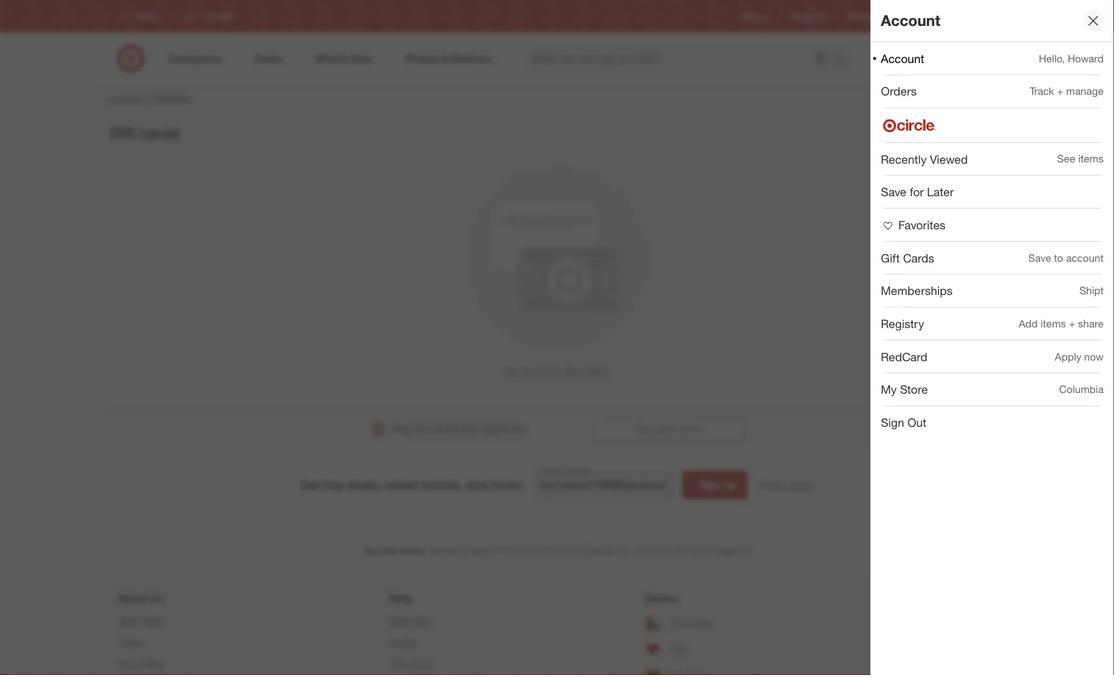 Task type: locate. For each thing, give the bounding box(es) containing it.
0 vertical spatial a
[[943, 129, 947, 139]]

2 horizontal spatial target
[[900, 11, 921, 21]]

1 vertical spatial save
[[881, 185, 907, 199]]

redcard
[[848, 11, 879, 21], [881, 350, 928, 364]]

orders
[[881, 84, 917, 98], [410, 659, 434, 669]]

sign up button
[[682, 471, 747, 499]]

you
[[504, 365, 521, 378]]

gift cards
[[110, 123, 180, 142]]

1 vertical spatial sign
[[699, 478, 721, 491]]

sign up
[[699, 478, 736, 491]]

help up returns link
[[413, 616, 429, 626]]

help left us at the left
[[393, 423, 412, 435]]

save left new on the right top
[[923, 129, 941, 139]]

manage
[[1066, 85, 1104, 98]]

help for help us improve this experience.
[[393, 423, 412, 435]]

0 horizontal spatial items
[[1041, 317, 1066, 330]]

0 horizontal spatial registry
[[741, 11, 770, 21]]

and left availability
[[564, 545, 577, 555]]

redcard up my store
[[881, 350, 928, 364]]

0 vertical spatial redcard
[[848, 11, 879, 21]]

1 vertical spatial registry
[[881, 317, 924, 331]]

1 horizontal spatial track
[[1030, 85, 1054, 98]]

0 vertical spatial help
[[393, 423, 412, 435]]

sign inside 'sign up' button
[[699, 478, 721, 491]]

store inside account dialog
[[900, 382, 928, 396]]

weekly ad
[[791, 11, 827, 21]]

account down 'target circle' link
[[881, 51, 925, 65]]

items for recently viewed
[[1078, 152, 1104, 165]]

about for about us
[[118, 592, 148, 605]]

store right my
[[900, 382, 928, 396]]

vary
[[634, 545, 648, 555]]

1 horizontal spatial howard
[[1068, 52, 1104, 65]]

gift inside button
[[967, 129, 979, 139]]

1 horizontal spatial save
[[923, 129, 941, 139]]

target help
[[389, 616, 429, 626]]

account up hi,
[[881, 11, 940, 30]]

privacy policy
[[758, 479, 814, 490]]

2 horizontal spatial and
[[691, 545, 704, 555]]

a left new on the right top
[[943, 129, 947, 139]]

target circle
[[900, 11, 944, 21]]

0 vertical spatial account
[[881, 11, 940, 30]]

see inside account dialog
[[1057, 152, 1076, 165]]

2 horizontal spatial a
[[943, 129, 947, 139]]

target for target help
[[389, 616, 411, 626]]

help up 'target help'
[[389, 592, 412, 605]]

1 horizontal spatial gift
[[881, 251, 900, 265]]

a
[[943, 129, 947, 139], [653, 424, 657, 434], [688, 619, 692, 628]]

track inside account dialog
[[1030, 85, 1054, 98]]

and
[[466, 477, 488, 492], [564, 545, 577, 555], [691, 545, 704, 555]]

stores
[[645, 592, 677, 605]]

see
[[1057, 152, 1076, 165], [364, 545, 378, 555]]

and left at
[[691, 545, 704, 555]]

gift
[[967, 129, 979, 139], [564, 365, 579, 378]]

1 vertical spatial +
[[1069, 317, 1075, 330]]

improve
[[427, 423, 459, 435]]

save for later link
[[871, 176, 1114, 208]]

0 vertical spatial orders
[[881, 84, 917, 98]]

take a quick survey
[[635, 424, 703, 434]]

0 vertical spatial track
[[1030, 85, 1054, 98]]

target down us
[[141, 616, 162, 626]]

store
[[900, 382, 928, 396], [695, 619, 713, 628]]

clinic
[[671, 644, 690, 654]]

gift right no
[[564, 365, 579, 378]]

orders down account hello, howard element
[[881, 84, 917, 98]]

recently
[[881, 152, 927, 166]]

* see offer details. restrictions apply. pricing, promotions and availability may vary by location and at target.com
[[361, 544, 753, 555]]

this
[[462, 423, 476, 435]]

0 horizontal spatial track
[[389, 659, 407, 669]]

1 vertical spatial items
[[1041, 317, 1066, 330]]

save a new gift card
[[923, 129, 998, 139]]

take a quick survey button
[[594, 419, 743, 439]]

save to account
[[1028, 251, 1104, 264]]

redcard right ad
[[848, 11, 879, 21]]

hello,
[[1039, 52, 1065, 65]]

sign left out
[[881, 415, 904, 429]]

howard right hi,
[[912, 53, 944, 64]]

my
[[881, 382, 897, 396]]

1 horizontal spatial redcard
[[881, 350, 928, 364]]

account link
[[110, 93, 144, 104]]

apply now
[[1055, 350, 1104, 363]]

2 vertical spatial save
[[1028, 251, 1051, 264]]

0 vertical spatial save
[[923, 129, 941, 139]]

view favorites element
[[881, 218, 946, 232]]

0 horizontal spatial sign
[[699, 478, 721, 491]]

0 horizontal spatial save
[[881, 185, 907, 199]]

card
[[981, 129, 998, 139]]

favorites
[[899, 218, 946, 232]]

1 vertical spatial store
[[695, 619, 713, 628]]

1 horizontal spatial gift
[[967, 129, 979, 139]]

about target
[[118, 616, 162, 626]]

0 vertical spatial gift
[[110, 123, 136, 142]]

sign inside sign out link
[[881, 415, 904, 429]]

a for take
[[653, 424, 657, 434]]

at
[[706, 545, 713, 555]]

save left for at the top right of the page
[[881, 185, 907, 199]]

for
[[910, 185, 924, 199]]

gift left cards
[[881, 251, 900, 265]]

1 vertical spatial see
[[364, 545, 378, 555]]

2 vertical spatial a
[[688, 619, 692, 628]]

1 about from the top
[[118, 592, 148, 605]]

registry
[[741, 11, 770, 21], [881, 317, 924, 331]]

orders inside account dialog
[[881, 84, 917, 98]]

save inside button
[[923, 129, 941, 139]]

+ left share
[[1069, 317, 1075, 330]]

howard
[[1068, 52, 1104, 65], [912, 53, 944, 64]]

1 horizontal spatial orders
[[881, 84, 917, 98]]

add items + share
[[1019, 317, 1104, 330]]

2 vertical spatial account
[[110, 93, 144, 104]]

add
[[1019, 317, 1038, 330]]

0 vertical spatial gift
[[967, 129, 979, 139]]

0 horizontal spatial gift
[[110, 123, 136, 142]]

promotions
[[522, 545, 562, 555]]

0 vertical spatial items
[[1078, 152, 1104, 165]]

1 horizontal spatial registry
[[881, 317, 924, 331]]

target left circle
[[900, 11, 921, 21]]

hello, howard
[[1039, 52, 1104, 65]]

2 about from the top
[[118, 616, 139, 626]]

save left to
[[1028, 251, 1051, 264]]

0 vertical spatial sign
[[881, 415, 904, 429]]

account left /
[[110, 93, 144, 104]]

about inside about target link
[[118, 616, 139, 626]]

1 vertical spatial gift
[[564, 365, 579, 378]]

0 horizontal spatial gift
[[564, 365, 579, 378]]

1 horizontal spatial a
[[688, 619, 692, 628]]

1 vertical spatial redcard
[[881, 350, 928, 364]]

1 horizontal spatial see
[[1057, 152, 1076, 165]]

target.com
[[715, 545, 753, 555]]

1 horizontal spatial store
[[900, 382, 928, 396]]

find
[[671, 619, 686, 628]]

gift inside account dialog
[[881, 251, 900, 265]]

sign left the up
[[699, 478, 721, 491]]

a right 'find'
[[688, 619, 692, 628]]

about up about target
[[118, 592, 148, 605]]

top
[[325, 477, 344, 492]]

0 vertical spatial +
[[1057, 85, 1063, 98]]

cards.
[[582, 365, 610, 378]]

1 vertical spatial a
[[653, 424, 657, 434]]

returns
[[389, 638, 416, 648]]

registry left weekly
[[741, 11, 770, 21]]

gift down account link
[[110, 123, 136, 142]]

sign out link
[[871, 406, 1114, 439]]

2 horizontal spatial save
[[1028, 251, 1051, 264]]

2 vertical spatial help
[[413, 616, 429, 626]]

1 vertical spatial about
[[118, 616, 139, 626]]

about for about target
[[118, 616, 139, 626]]

howard inside account dialog
[[1068, 52, 1104, 65]]

about up careers
[[118, 616, 139, 626]]

sign for sign out
[[881, 415, 904, 429]]

1 vertical spatial account
[[881, 51, 925, 65]]

registry down memberships
[[881, 317, 924, 331]]

sign out
[[881, 415, 927, 429]]

by
[[651, 545, 659, 555]]

1 horizontal spatial items
[[1078, 152, 1104, 165]]

track down returns
[[389, 659, 407, 669]]

0 horizontal spatial orders
[[410, 659, 434, 669]]

1 horizontal spatial +
[[1069, 317, 1075, 330]]

orders down returns link
[[410, 659, 434, 669]]

survey
[[680, 424, 703, 434]]

0 horizontal spatial and
[[466, 477, 488, 492]]

favorites link
[[871, 209, 1114, 241]]

save for save a new gift card
[[923, 129, 941, 139]]

gift
[[110, 123, 136, 142], [881, 251, 900, 265]]

1 horizontal spatial sign
[[881, 415, 904, 429]]

1 horizontal spatial target
[[389, 616, 411, 626]]

1 vertical spatial track
[[389, 659, 407, 669]]

0 vertical spatial about
[[118, 592, 148, 605]]

0 vertical spatial store
[[900, 382, 928, 396]]

weekly
[[791, 11, 816, 21]]

track down hello,
[[1030, 85, 1054, 98]]

0 horizontal spatial howard
[[912, 53, 944, 64]]

howard up manage
[[1068, 52, 1104, 65]]

about
[[118, 592, 148, 605], [118, 616, 139, 626]]

find a store
[[671, 619, 713, 628]]

help us improve this experience.
[[393, 423, 526, 435]]

a right take
[[653, 424, 657, 434]]

clinic link
[[645, 636, 726, 662]]

news & blog link
[[118, 653, 216, 675]]

1 vertical spatial help
[[389, 592, 412, 605]]

sign
[[881, 415, 904, 429], [699, 478, 721, 491]]

target for target circle
[[900, 11, 921, 21]]

apply
[[1055, 350, 1081, 363]]

0 vertical spatial see
[[1057, 152, 1076, 165]]

more.
[[491, 477, 524, 492]]

up
[[724, 478, 736, 491]]

+ left manage
[[1057, 85, 1063, 98]]

0 horizontal spatial see
[[364, 545, 378, 555]]

None text field
[[535, 471, 672, 499]]

store right 'find'
[[695, 619, 713, 628]]

a for find
[[688, 619, 692, 628]]

and left more. at the bottom left of page
[[466, 477, 488, 492]]

target up returns
[[389, 616, 411, 626]]

recently viewed
[[881, 152, 968, 166]]

1 vertical spatial gift
[[881, 251, 900, 265]]

sign for sign up
[[699, 478, 721, 491]]

availability
[[579, 545, 615, 555]]

0 horizontal spatial a
[[653, 424, 657, 434]]

memberships
[[881, 284, 953, 298]]

track
[[1030, 85, 1054, 98], [389, 659, 407, 669]]

registry link
[[741, 11, 770, 22]]

track inside track orders link
[[389, 659, 407, 669]]

/
[[147, 93, 150, 104]]

0 horizontal spatial store
[[695, 619, 713, 628]]

us
[[150, 592, 164, 605]]

gift right new on the right top
[[967, 129, 979, 139]]

track + manage
[[1030, 85, 1104, 98]]



Task type: describe. For each thing, give the bounding box(es) containing it.
save for save to account
[[1028, 251, 1051, 264]]

blog
[[147, 659, 163, 669]]

take
[[635, 424, 650, 434]]

What can we help you find? suggestions appear below search field
[[524, 44, 839, 73]]

weekly ad link
[[791, 11, 827, 22]]

target circle link
[[900, 11, 944, 22]]

track orders link
[[389, 653, 472, 675]]

details.
[[399, 545, 426, 555]]

gift cards
[[881, 251, 934, 265]]

get
[[300, 477, 321, 492]]

shipt
[[1080, 284, 1104, 297]]

track orders
[[389, 659, 434, 669]]

help for help
[[389, 592, 412, 605]]

0 vertical spatial registry
[[741, 11, 770, 21]]

a for save
[[943, 129, 947, 139]]

returns link
[[389, 632, 472, 653]]

latest
[[385, 477, 418, 492]]

track for track orders
[[389, 659, 407, 669]]

0 horizontal spatial redcard
[[848, 11, 879, 21]]

experience.
[[479, 423, 526, 435]]

quick
[[659, 424, 678, 434]]

1 horizontal spatial and
[[564, 545, 577, 555]]

0 horizontal spatial target
[[141, 616, 162, 626]]

hi,
[[899, 53, 910, 64]]

&
[[140, 659, 145, 669]]

gift for gift cards
[[881, 251, 900, 265]]

hi, howard
[[899, 53, 944, 64]]

offer
[[380, 545, 397, 555]]

careers link
[[118, 632, 216, 653]]

my store
[[881, 382, 928, 396]]

see inside the * see offer details. restrictions apply. pricing, promotions and availability may vary by location and at target.com
[[364, 545, 378, 555]]

later
[[927, 185, 954, 199]]

may
[[617, 545, 632, 555]]

about target link
[[118, 610, 216, 632]]

trends,
[[421, 477, 462, 492]]

viewed
[[930, 152, 968, 166]]

privacy policy link
[[758, 478, 814, 491]]

cards
[[903, 251, 934, 265]]

about us
[[118, 592, 164, 605]]

howard for hello, howard
[[1068, 52, 1104, 65]]

search
[[830, 53, 861, 66]]

account / giftcards
[[110, 93, 190, 104]]

us
[[414, 423, 424, 435]]

help inside the 'target help' link
[[413, 616, 429, 626]]

track for track + manage
[[1030, 85, 1054, 98]]

pricing,
[[494, 545, 520, 555]]

search button
[[830, 44, 861, 75]]

deals,
[[347, 477, 382, 492]]

careers
[[118, 638, 145, 648]]

no
[[549, 365, 561, 378]]

items for registry
[[1041, 317, 1066, 330]]

save a new gift card button
[[917, 123, 1004, 144]]

see items
[[1057, 152, 1104, 165]]

account dialog
[[871, 0, 1114, 675]]

registry inside account dialog
[[881, 317, 924, 331]]

save for save for later
[[881, 185, 907, 199]]

account
[[1066, 251, 1104, 264]]

location
[[661, 545, 689, 555]]

gift for card
[[967, 129, 979, 139]]

giftcards
[[152, 93, 190, 104]]

news
[[118, 659, 138, 669]]

get top deals, latest trends, and more.
[[300, 477, 524, 492]]

new
[[950, 129, 965, 139]]

policy
[[790, 479, 814, 490]]

ad
[[818, 11, 827, 21]]

share
[[1078, 317, 1104, 330]]

restrictions
[[428, 545, 470, 555]]

*
[[361, 544, 364, 552]]

gift for cards.
[[564, 365, 579, 378]]

apply.
[[472, 545, 492, 555]]

out
[[908, 415, 927, 429]]

gift for gift cards
[[110, 123, 136, 142]]

privacy
[[758, 479, 787, 490]]

1 vertical spatial orders
[[410, 659, 434, 669]]

save for later
[[881, 185, 954, 199]]

now
[[1084, 350, 1104, 363]]

0 horizontal spatial +
[[1057, 85, 1063, 98]]

howard for hi, howard
[[912, 53, 944, 64]]

you have no gift cards.
[[504, 365, 610, 378]]

circle
[[924, 11, 944, 21]]

have
[[524, 365, 546, 378]]

account hello, howard element
[[881, 51, 925, 65]]

cards
[[140, 123, 180, 142]]

redcard inside account dialog
[[881, 350, 928, 364]]

columbia
[[1059, 383, 1104, 396]]



Task type: vqa. For each thing, say whether or not it's contained in the screenshot.
Target corresponding to Target Help
yes



